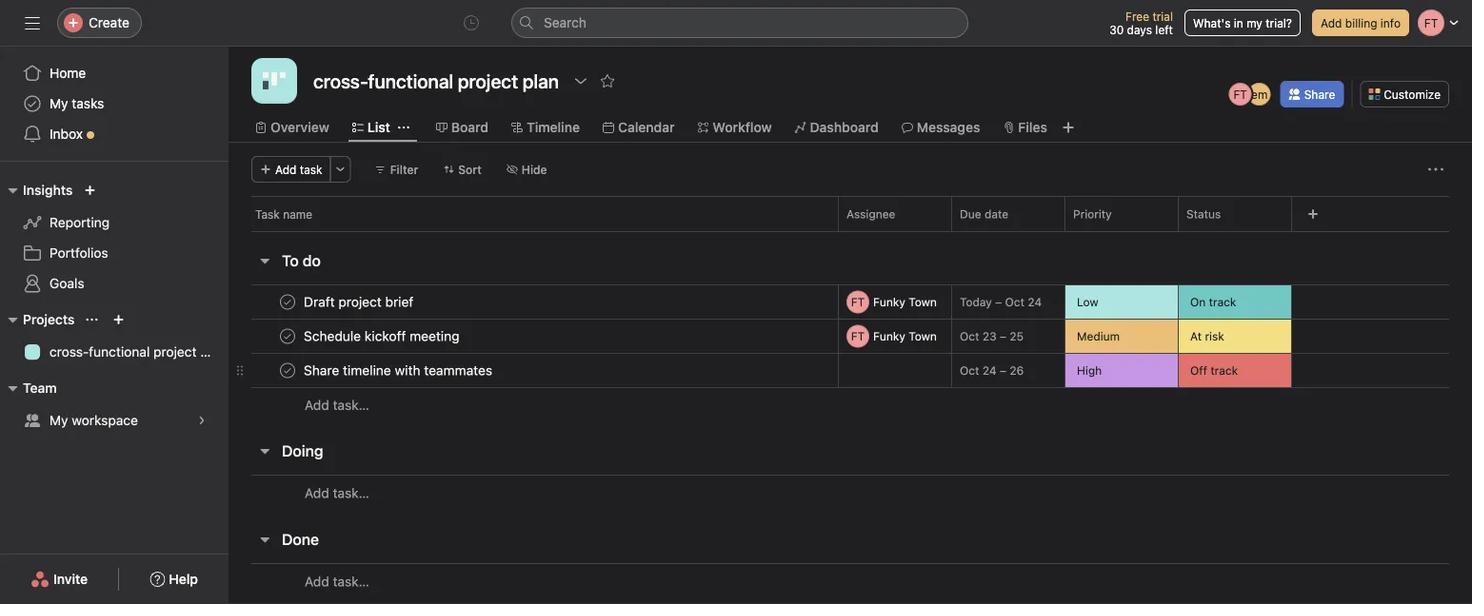 Task type: vqa. For each thing, say whether or not it's contained in the screenshot.
Hide
yes



Task type: locate. For each thing, give the bounding box(es) containing it.
add task… button down the "done"
[[305, 572, 369, 593]]

0 vertical spatial add task… row
[[229, 388, 1472, 423]]

– inside row
[[1000, 364, 1007, 378]]

0 vertical spatial 24
[[1028, 296, 1042, 309]]

1 vertical spatial –
[[1000, 330, 1007, 343]]

town left today
[[909, 296, 937, 309]]

add task… down the "done"
[[305, 574, 369, 590]]

track inside off track popup button
[[1211, 364, 1238, 378]]

Draft project brief text field
[[300, 293, 419, 312]]

0 vertical spatial funky
[[873, 296, 906, 309]]

portfolios
[[50, 245, 108, 261]]

add task… button
[[305, 395, 369, 416], [305, 483, 369, 504], [305, 572, 369, 593]]

oct 23 – 25
[[960, 330, 1024, 343]]

23
[[983, 330, 997, 343]]

completed image down completed icon on the left of the page
[[276, 360, 299, 382]]

off
[[1191, 364, 1208, 378]]

track
[[1209, 296, 1237, 309], [1211, 364, 1238, 378]]

days
[[1127, 23, 1152, 36]]

0 vertical spatial add task…
[[305, 398, 369, 413]]

1 completed image from the top
[[276, 325, 299, 348]]

task
[[300, 163, 323, 176]]

1 vertical spatial oct
[[960, 330, 980, 343]]

add task… up add a task to this section image
[[305, 398, 369, 413]]

add down doing button
[[305, 486, 329, 501]]

completed checkbox inside schedule kickoff meeting cell
[[276, 325, 299, 348]]

1 vertical spatial add task… button
[[305, 483, 369, 504]]

2 completed image from the top
[[276, 360, 299, 382]]

my inside global element
[[50, 96, 68, 111]]

2 funky town from the top
[[873, 330, 937, 343]]

2 vertical spatial add task… button
[[305, 572, 369, 593]]

2 vertical spatial ft
[[851, 330, 865, 343]]

1 vertical spatial task…
[[333, 486, 369, 501]]

funky town left 23
[[873, 330, 937, 343]]

ft
[[1234, 88, 1248, 101], [851, 296, 865, 309], [851, 330, 865, 343]]

1 task… from the top
[[333, 398, 369, 413]]

1 vertical spatial ft
[[851, 296, 865, 309]]

oct 24 – 26
[[960, 364, 1024, 378]]

filter button
[[366, 156, 427, 183]]

1 vertical spatial my
[[50, 413, 68, 429]]

inbox
[[50, 126, 83, 142]]

oct up the 25
[[1005, 296, 1025, 309]]

None text field
[[309, 64, 564, 98]]

add task… row
[[229, 388, 1472, 423], [229, 475, 1472, 511], [229, 564, 1472, 600]]

track for off track
[[1211, 364, 1238, 378]]

at
[[1191, 330, 1202, 343]]

add task… row for 2nd collapse task list for this section image from the top of the page
[[229, 564, 1472, 600]]

task name
[[255, 208, 312, 221]]

my for my tasks
[[50, 96, 68, 111]]

high button
[[1066, 354, 1178, 388]]

add task button
[[251, 156, 331, 183]]

0 vertical spatial track
[[1209, 296, 1237, 309]]

more actions image down customize
[[1429, 162, 1444, 177]]

funky town
[[873, 296, 937, 309], [873, 330, 937, 343]]

row containing task name
[[229, 196, 1472, 231]]

completed image up completed checkbox
[[276, 325, 299, 348]]

3 add task… from the top
[[305, 574, 369, 590]]

24 left 26
[[983, 364, 997, 378]]

low button
[[1066, 286, 1178, 319]]

3 add task… row from the top
[[229, 564, 1472, 600]]

my left tasks
[[50, 96, 68, 111]]

invite
[[53, 572, 88, 588]]

timeline link
[[511, 117, 580, 138]]

add left billing
[[1321, 16, 1342, 30]]

share timeline with teammates cell
[[229, 353, 839, 389]]

em
[[1252, 88, 1268, 101]]

files
[[1019, 120, 1048, 135]]

1 vertical spatial collapse task list for this section image
[[257, 532, 272, 548]]

0 horizontal spatial more actions image
[[335, 164, 346, 175]]

goals link
[[11, 269, 217, 299]]

my inside the teams element
[[50, 413, 68, 429]]

1 completed checkbox from the top
[[276, 291, 299, 314]]

Schedule kickoff meeting text field
[[300, 327, 465, 346]]

24 left low
[[1028, 296, 1042, 309]]

2 town from the top
[[909, 330, 937, 343]]

1 my from the top
[[50, 96, 68, 111]]

my tasks link
[[11, 89, 217, 119]]

Completed checkbox
[[276, 291, 299, 314], [276, 325, 299, 348]]

2 completed checkbox from the top
[[276, 325, 299, 348]]

track right on
[[1209, 296, 1237, 309]]

collapse task list for this section image
[[257, 253, 272, 269], [257, 532, 272, 548]]

inbox link
[[11, 119, 217, 150]]

collapse task list for this section image left "done" button
[[257, 532, 272, 548]]

1 town from the top
[[909, 296, 937, 309]]

home
[[50, 65, 86, 81]]

task… inside header to do tree grid
[[333, 398, 369, 413]]

completed checkbox down "to"
[[276, 291, 299, 314]]

1 horizontal spatial more actions image
[[1429, 162, 1444, 177]]

search
[[544, 15, 587, 30]]

at risk
[[1191, 330, 1225, 343]]

due
[[960, 208, 982, 221]]

show options image
[[573, 73, 589, 89]]

add a task to this section image
[[333, 444, 348, 459]]

hide
[[522, 163, 547, 176]]

oct
[[1005, 296, 1025, 309], [960, 330, 980, 343], [960, 364, 980, 378]]

0 vertical spatial add task… button
[[305, 395, 369, 416]]

0 vertical spatial collapse task list for this section image
[[257, 253, 272, 269]]

new image
[[84, 185, 96, 196]]

town left 23
[[909, 330, 937, 343]]

1 vertical spatial funky
[[873, 330, 906, 343]]

2 vertical spatial oct
[[960, 364, 980, 378]]

projects
[[23, 312, 75, 328]]

header to do tree grid
[[229, 285, 1472, 423]]

add task…
[[305, 398, 369, 413], [305, 486, 369, 501], [305, 574, 369, 590]]

at risk button
[[1179, 320, 1292, 353]]

doing
[[282, 442, 323, 461]]

medium button
[[1066, 320, 1178, 353]]

info
[[1381, 16, 1401, 30]]

funky town for oct
[[873, 330, 937, 343]]

search list box
[[511, 8, 969, 38]]

trial
[[1153, 10, 1173, 23]]

teams element
[[0, 371, 229, 440]]

funky
[[873, 296, 906, 309], [873, 330, 906, 343]]

town
[[909, 296, 937, 309], [909, 330, 937, 343]]

add task
[[275, 163, 323, 176]]

add inside header to do tree grid
[[305, 398, 329, 413]]

1 add task… from the top
[[305, 398, 369, 413]]

add up doing button
[[305, 398, 329, 413]]

history image
[[464, 15, 479, 30]]

calendar
[[618, 120, 675, 135]]

schedule kickoff meeting cell
[[229, 319, 839, 354]]

add
[[1321, 16, 1342, 30], [275, 163, 297, 176], [305, 398, 329, 413], [305, 486, 329, 501], [305, 574, 329, 590]]

add task… down add a task to this section image
[[305, 486, 369, 501]]

help
[[169, 572, 198, 588]]

more actions image right task
[[335, 164, 346, 175]]

overview
[[270, 120, 329, 135]]

0 horizontal spatial 24
[[983, 364, 997, 378]]

2 vertical spatial task…
[[333, 574, 369, 590]]

0 vertical spatial completed image
[[276, 325, 299, 348]]

completed checkbox up completed checkbox
[[276, 325, 299, 348]]

24
[[1028, 296, 1042, 309], [983, 364, 997, 378]]

1 vertical spatial completed checkbox
[[276, 325, 299, 348]]

done
[[282, 531, 319, 549]]

completed image inside share timeline with teammates cell
[[276, 360, 299, 382]]

0 vertical spatial town
[[909, 296, 937, 309]]

3 add task… button from the top
[[305, 572, 369, 593]]

my down team
[[50, 413, 68, 429]]

help button
[[137, 563, 210, 597]]

portfolios link
[[11, 238, 217, 269]]

messages
[[917, 120, 980, 135]]

funky town for today
[[873, 296, 937, 309]]

2 add task… row from the top
[[229, 475, 1472, 511]]

low
[[1077, 296, 1099, 309]]

more actions image
[[1429, 162, 1444, 177], [335, 164, 346, 175]]

oct for oct 23 – 25
[[960, 330, 980, 343]]

collapse task list for this section image left "to"
[[257, 253, 272, 269]]

name
[[283, 208, 312, 221]]

row containing oct 24
[[229, 353, 1472, 389]]

1 vertical spatial town
[[909, 330, 937, 343]]

1 funky from the top
[[873, 296, 906, 309]]

– left the 25
[[1000, 330, 1007, 343]]

add billing info
[[1321, 16, 1401, 30]]

add for 1st the add task… row
[[305, 398, 329, 413]]

my for my workspace
[[50, 413, 68, 429]]

3 task… from the top
[[333, 574, 369, 590]]

2 add task… from the top
[[305, 486, 369, 501]]

tasks
[[72, 96, 104, 111]]

funky town left today
[[873, 296, 937, 309]]

2 vertical spatial add task…
[[305, 574, 369, 590]]

1 vertical spatial add task… row
[[229, 475, 1472, 511]]

workflow
[[713, 120, 772, 135]]

0 vertical spatial task…
[[333, 398, 369, 413]]

add task… button up add a task to this section image
[[305, 395, 369, 416]]

overview link
[[255, 117, 329, 138]]

today
[[960, 296, 992, 309]]

row
[[229, 196, 1472, 231], [251, 230, 1450, 232], [229, 285, 1472, 320], [229, 319, 1472, 354], [229, 353, 1472, 389]]

add task… button down add a task to this section image
[[305, 483, 369, 504]]

completed checkbox inside the draft project brief cell
[[276, 291, 299, 314]]

my workspace link
[[11, 406, 217, 436]]

billing
[[1346, 16, 1378, 30]]

– for oct 24
[[1000, 364, 1007, 378]]

off track
[[1191, 364, 1238, 378]]

1 horizontal spatial 24
[[1028, 296, 1042, 309]]

tab actions image
[[398, 122, 409, 133]]

create button
[[57, 8, 142, 38]]

2 vertical spatial –
[[1000, 364, 1007, 378]]

1 funky town from the top
[[873, 296, 937, 309]]

what's in my trial? button
[[1185, 10, 1301, 36]]

sort button
[[435, 156, 490, 183]]

home link
[[11, 58, 217, 89]]

1 vertical spatial 24
[[983, 364, 997, 378]]

0 vertical spatial completed checkbox
[[276, 291, 299, 314]]

track right off
[[1211, 364, 1238, 378]]

2 funky from the top
[[873, 330, 906, 343]]

completed image inside schedule kickoff meeting cell
[[276, 325, 299, 348]]

– right today
[[995, 296, 1002, 309]]

– left 26
[[1000, 364, 1007, 378]]

2 my from the top
[[50, 413, 68, 429]]

0 vertical spatial funky town
[[873, 296, 937, 309]]

add task… button inside header to do tree grid
[[305, 395, 369, 416]]

date
[[985, 208, 1009, 221]]

1 vertical spatial add task…
[[305, 486, 369, 501]]

add task… inside header to do tree grid
[[305, 398, 369, 413]]

25
[[1010, 330, 1024, 343]]

completed image
[[276, 291, 299, 314]]

1 add task… button from the top
[[305, 395, 369, 416]]

completed checkbox for today
[[276, 291, 299, 314]]

0 vertical spatial my
[[50, 96, 68, 111]]

add tab image
[[1061, 120, 1076, 135]]

oct left 23
[[960, 330, 980, 343]]

add left task
[[275, 163, 297, 176]]

town for oct 23
[[909, 330, 937, 343]]

reporting
[[50, 215, 110, 230]]

1 vertical spatial completed image
[[276, 360, 299, 382]]

customize
[[1384, 88, 1441, 101]]

2 add task… button from the top
[[305, 483, 369, 504]]

0 vertical spatial –
[[995, 296, 1002, 309]]

– for oct 23
[[1000, 330, 1007, 343]]

1 vertical spatial funky town
[[873, 330, 937, 343]]

completed image
[[276, 325, 299, 348], [276, 360, 299, 382]]

what's
[[1193, 16, 1231, 30]]

add for the add task… row associated with collapse task list for this section icon
[[305, 486, 329, 501]]

priority
[[1073, 208, 1112, 221]]

track inside the on track dropdown button
[[1209, 296, 1237, 309]]

oct down oct 23 – 25
[[960, 364, 980, 378]]

30
[[1110, 23, 1124, 36]]

2 vertical spatial add task… row
[[229, 564, 1472, 600]]

1 vertical spatial track
[[1211, 364, 1238, 378]]

add down the "done"
[[305, 574, 329, 590]]



Task type: describe. For each thing, give the bounding box(es) containing it.
reporting link
[[11, 208, 217, 238]]

add task… button for 2nd collapse task list for this section image from the top of the page
[[305, 572, 369, 593]]

2 task… from the top
[[333, 486, 369, 501]]

0 vertical spatial ft
[[1234, 88, 1248, 101]]

today – oct 24
[[960, 296, 1042, 309]]

1 collapse task list for this section image from the top
[[257, 253, 272, 269]]

files link
[[1003, 117, 1048, 138]]

search button
[[511, 8, 969, 38]]

calendar link
[[603, 117, 675, 138]]

completed image for oct 24 – 26
[[276, 360, 299, 382]]

workflow link
[[698, 117, 772, 138]]

project
[[153, 344, 197, 360]]

risk
[[1205, 330, 1225, 343]]

off track button
[[1179, 354, 1292, 388]]

add task… row for collapse task list for this section icon
[[229, 475, 1472, 511]]

add billing info button
[[1312, 10, 1410, 36]]

board link
[[436, 117, 489, 138]]

in
[[1234, 16, 1244, 30]]

add task… for collapse task list for this section icon
[[305, 486, 369, 501]]

see details, my workspace image
[[196, 415, 208, 427]]

list
[[367, 120, 390, 135]]

add for the add task… row related to 2nd collapse task list for this section image from the top of the page
[[305, 574, 329, 590]]

to do
[[282, 252, 321, 270]]

board image
[[263, 70, 286, 92]]

town for today
[[909, 296, 937, 309]]

2 collapse task list for this section image from the top
[[257, 532, 272, 548]]

timeline
[[527, 120, 580, 135]]

add task… for 2nd collapse task list for this section image from the top of the page
[[305, 574, 369, 590]]

on track
[[1191, 296, 1237, 309]]

my workspace
[[50, 413, 138, 429]]

hide button
[[498, 156, 556, 183]]

to
[[282, 252, 299, 270]]

goals
[[50, 276, 84, 291]]

due date
[[960, 208, 1009, 221]]

show options, current sort, top image
[[86, 314, 98, 326]]

messages link
[[902, 117, 980, 138]]

plan
[[200, 344, 226, 360]]

left
[[1156, 23, 1173, 36]]

assignee
[[847, 208, 896, 221]]

cross-functional project plan link
[[11, 337, 226, 368]]

to do button
[[282, 244, 321, 278]]

ft for oct 23 – 25
[[851, 330, 865, 343]]

new project or portfolio image
[[113, 314, 124, 326]]

hide sidebar image
[[25, 15, 40, 30]]

do
[[303, 252, 321, 270]]

board
[[451, 120, 489, 135]]

draft project brief cell
[[229, 285, 839, 320]]

oct for oct 24 – 26
[[960, 364, 980, 378]]

high
[[1077, 364, 1102, 378]]

functional
[[89, 344, 150, 360]]

done button
[[282, 523, 319, 557]]

Completed checkbox
[[276, 360, 299, 382]]

add task… button for collapse task list for this section icon
[[305, 483, 369, 504]]

create
[[89, 15, 129, 30]]

team button
[[0, 377, 57, 400]]

team
[[23, 381, 57, 396]]

customize button
[[1360, 81, 1450, 108]]

1 add task… row from the top
[[229, 388, 1472, 423]]

ft for today – oct 24
[[851, 296, 865, 309]]

free trial 30 days left
[[1110, 10, 1173, 36]]

26
[[1010, 364, 1024, 378]]

my tasks
[[50, 96, 104, 111]]

funky for oct 23 – 25
[[873, 330, 906, 343]]

medium
[[1077, 330, 1120, 343]]

on
[[1191, 296, 1206, 309]]

completed checkbox for oct 23
[[276, 325, 299, 348]]

add field image
[[1308, 209, 1319, 220]]

what's in my trial?
[[1193, 16, 1292, 30]]

task
[[255, 208, 280, 221]]

funky for today – oct 24
[[873, 296, 906, 309]]

dashboard link
[[795, 117, 879, 138]]

track for on track
[[1209, 296, 1237, 309]]

sort
[[458, 163, 482, 176]]

0 vertical spatial oct
[[1005, 296, 1025, 309]]

workspace
[[72, 413, 138, 429]]

doing button
[[282, 434, 323, 469]]

on track button
[[1179, 286, 1292, 319]]

projects element
[[0, 303, 229, 371]]

share button
[[1281, 81, 1344, 108]]

completed image for oct 23 – 25
[[276, 325, 299, 348]]

status
[[1187, 208, 1221, 221]]

invite button
[[18, 563, 100, 597]]

cross-
[[50, 344, 89, 360]]

collapse task list for this section image
[[257, 444, 272, 459]]

global element
[[0, 47, 229, 161]]

add to starred image
[[600, 73, 615, 89]]

insights element
[[0, 173, 229, 303]]

insights
[[23, 182, 73, 198]]

Share timeline with teammates text field
[[300, 361, 498, 381]]



